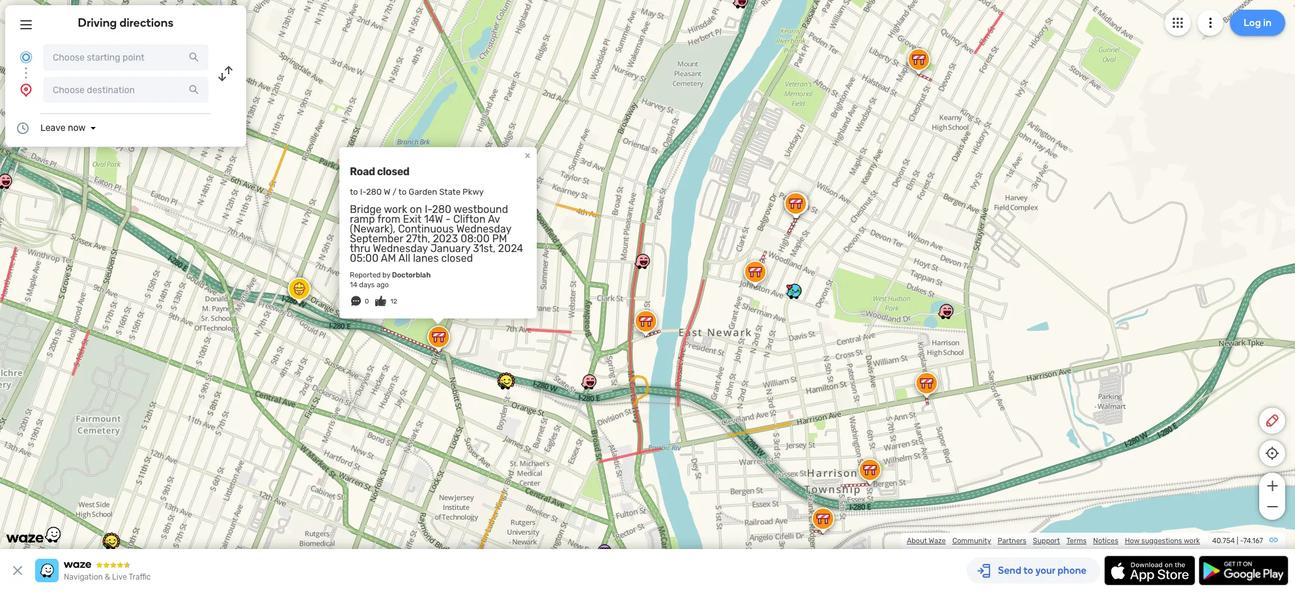Task type: describe. For each thing, give the bounding box(es) containing it.
notices link
[[1093, 537, 1118, 545]]

live
[[112, 573, 127, 582]]

navigation & live traffic
[[64, 573, 151, 582]]

support link
[[1033, 537, 1060, 545]]

suggestions
[[1141, 537, 1182, 545]]

x image
[[10, 563, 25, 579]]

waze
[[929, 537, 946, 545]]

location image
[[18, 82, 34, 98]]

pencil image
[[1265, 413, 1280, 429]]

Choose destination text field
[[43, 77, 208, 103]]

terms
[[1066, 537, 1087, 545]]

directions
[[120, 16, 174, 30]]

current location image
[[18, 50, 34, 65]]

zoom out image
[[1264, 499, 1281, 515]]



Task type: vqa. For each thing, say whether or not it's contained in the screenshot.
point
no



Task type: locate. For each thing, give the bounding box(es) containing it.
community
[[952, 537, 991, 545]]

how
[[1125, 537, 1140, 545]]

31st,
[[473, 242, 496, 255], [473, 242, 496, 255]]

×
[[525, 149, 531, 161], [525, 149, 531, 161]]

/
[[392, 187, 397, 197], [392, 187, 397, 197]]

driving directions
[[78, 16, 174, 30]]

community link
[[952, 537, 991, 545]]

08:00
[[461, 233, 490, 245], [461, 233, 490, 245]]

lanes
[[413, 252, 439, 265], [413, 252, 439, 265]]

pm
[[492, 233, 507, 245], [492, 233, 507, 245]]

terms link
[[1066, 537, 1087, 545]]

(newark),
[[350, 223, 395, 235], [350, 223, 395, 235]]

road
[[350, 165, 375, 178], [350, 165, 375, 178]]

|
[[1237, 537, 1239, 545]]

14
[[350, 281, 357, 289], [350, 281, 357, 289]]

w
[[384, 187, 390, 197], [384, 187, 390, 197]]

40.754 | -74.167
[[1212, 537, 1263, 545]]

support
[[1033, 537, 1060, 545]]

am
[[381, 252, 396, 265], [381, 252, 396, 265]]

wednesday
[[456, 223, 511, 235], [456, 223, 511, 235], [373, 242, 428, 255], [373, 242, 428, 255]]

leave now
[[40, 122, 86, 134]]

how suggestions work link
[[1125, 537, 1200, 545]]

ago
[[377, 281, 389, 289], [377, 281, 389, 289]]

280
[[366, 187, 382, 197], [366, 187, 382, 197], [432, 203, 451, 216], [432, 203, 451, 216]]

05:00
[[350, 252, 379, 265], [350, 252, 379, 265]]

27th,
[[406, 233, 430, 245], [406, 233, 430, 245]]

to
[[350, 187, 358, 197], [350, 187, 358, 197], [398, 187, 407, 197], [398, 187, 407, 197]]

exit
[[403, 213, 422, 225], [403, 213, 422, 225]]

september
[[350, 233, 403, 245], [350, 233, 403, 245]]

av
[[488, 213, 500, 225], [488, 213, 500, 225]]

westbound
[[454, 203, 508, 216], [454, 203, 508, 216]]

continuous
[[398, 223, 454, 235], [398, 223, 454, 235]]

&
[[105, 573, 110, 582]]

zoom in image
[[1264, 478, 1281, 494]]

2024
[[498, 242, 523, 255], [498, 242, 523, 255]]

Choose starting point text field
[[43, 44, 208, 70]]

clifton
[[453, 213, 486, 225], [453, 213, 486, 225]]

work
[[384, 203, 407, 216], [384, 203, 407, 216], [1184, 537, 1200, 545]]

all
[[398, 252, 410, 265], [398, 252, 410, 265]]

reported
[[350, 271, 381, 279], [350, 271, 381, 279]]

leave
[[40, 122, 65, 134]]

about waze community partners support terms notices how suggestions work
[[907, 537, 1200, 545]]

ramp
[[350, 213, 375, 225], [350, 213, 375, 225]]

closed
[[377, 165, 409, 178], [377, 165, 409, 178], [441, 252, 473, 265], [441, 252, 473, 265]]

january
[[430, 242, 471, 255], [430, 242, 471, 255]]

road closed
[[350, 165, 409, 178], [350, 165, 409, 178]]

bridge
[[350, 203, 382, 216], [350, 203, 382, 216]]

navigation
[[64, 573, 103, 582]]

from
[[377, 213, 400, 225], [377, 213, 400, 225]]

40.754
[[1212, 537, 1235, 545]]

bridge work on i-280 westbound ramp from exit 14w - clifton av (newark), continuous wednesday september 27th, 2023 08:00 pm thru wednesday january 31st, 2024 05:00 am all lanes closed reported by doctorblah 14 days ago
[[350, 203, 523, 289], [350, 203, 523, 289]]

about waze link
[[907, 537, 946, 545]]

partners link
[[998, 537, 1027, 545]]

12
[[390, 298, 397, 306], [390, 298, 397, 306]]

state
[[439, 187, 461, 197], [439, 187, 461, 197]]

days
[[359, 281, 375, 289], [359, 281, 375, 289]]

notices
[[1093, 537, 1118, 545]]

to i-280 w / to garden state pkwy
[[350, 187, 484, 197], [350, 187, 484, 197]]

about
[[907, 537, 927, 545]]

now
[[68, 122, 86, 134]]

i-
[[360, 187, 366, 197], [360, 187, 366, 197], [425, 203, 432, 216], [425, 203, 432, 216]]

doctorblah
[[392, 271, 431, 279], [392, 271, 431, 279]]

by
[[382, 271, 390, 279], [382, 271, 390, 279]]

2023
[[433, 233, 458, 245], [433, 233, 458, 245]]

× link
[[522, 149, 534, 161], [522, 149, 534, 161]]

partners
[[998, 537, 1027, 545]]

clock image
[[15, 121, 31, 136]]

thru
[[350, 242, 371, 255], [350, 242, 371, 255]]

0
[[365, 298, 369, 306], [365, 298, 369, 306]]

traffic
[[129, 573, 151, 582]]

pkwy
[[463, 187, 484, 197], [463, 187, 484, 197]]

74.167
[[1243, 537, 1263, 545]]

driving
[[78, 16, 117, 30]]

link image
[[1268, 535, 1279, 545]]

on
[[410, 203, 422, 216], [410, 203, 422, 216]]

-
[[446, 213, 451, 225], [446, 213, 451, 225], [1240, 537, 1243, 545]]

garden
[[409, 187, 437, 197], [409, 187, 437, 197]]

14w
[[424, 213, 443, 225], [424, 213, 443, 225]]



